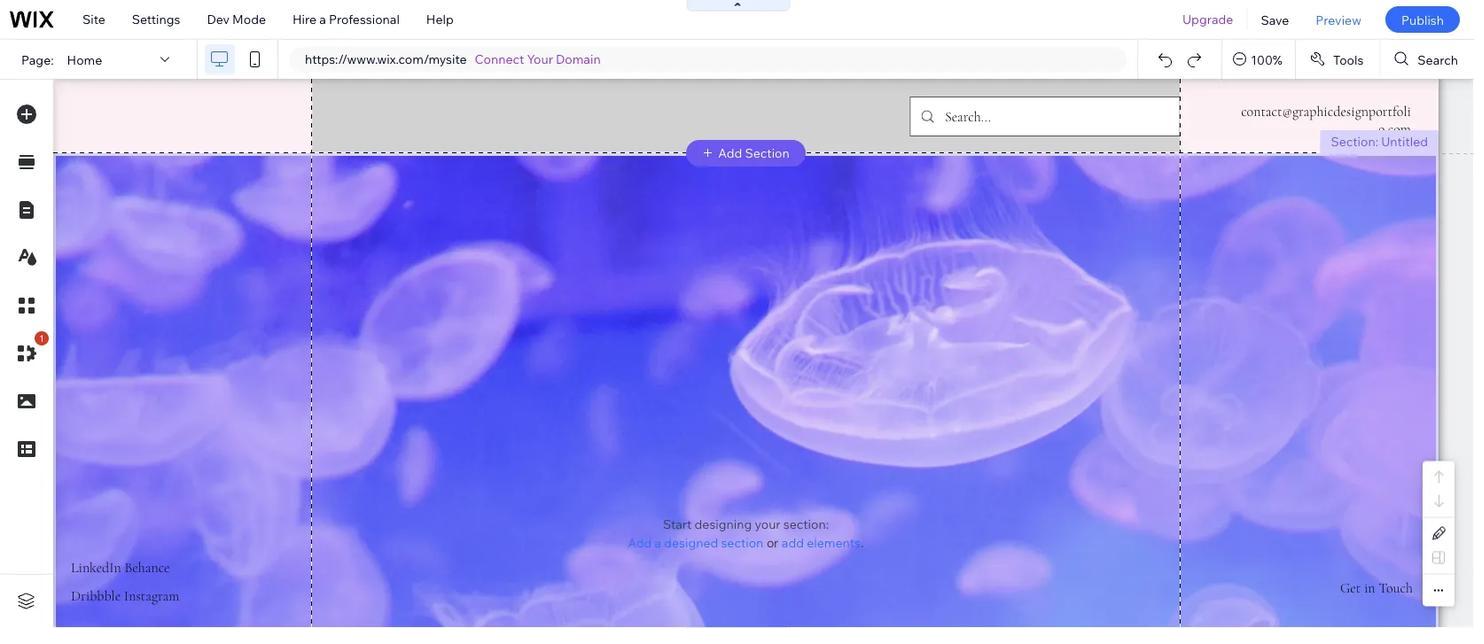 Task type: locate. For each thing, give the bounding box(es) containing it.
dev
[[207, 12, 230, 27]]

0 horizontal spatial a
[[319, 12, 326, 27]]

a left designed
[[655, 535, 661, 551]]

100% button
[[1223, 40, 1295, 79]]

mode
[[232, 12, 266, 27]]

add left designed
[[628, 535, 652, 551]]

a right 'hire'
[[319, 12, 326, 27]]

https://www.wix.com/mysite connect your domain
[[305, 51, 601, 67]]

0 horizontal spatial add
[[628, 535, 652, 551]]

section
[[721, 535, 764, 551]]

.
[[861, 536, 864, 550]]

help
[[426, 12, 454, 27]]

or
[[767, 536, 778, 550]]

a inside start designing your section: add a designed section or add elements .
[[655, 535, 661, 551]]

1 vertical spatial a
[[655, 535, 661, 551]]

0 vertical spatial add
[[718, 145, 742, 161]]

settings
[[132, 12, 180, 27]]

section:
[[1331, 134, 1378, 149]]

tools button
[[1296, 40, 1380, 79]]

1
[[39, 333, 44, 344]]

search
[[1418, 52, 1458, 67]]

1 vertical spatial add
[[628, 535, 652, 551]]

1 horizontal spatial a
[[655, 535, 661, 551]]

designing
[[695, 517, 752, 532]]

elements
[[807, 535, 861, 551]]

save
[[1261, 12, 1289, 27]]

domain
[[556, 51, 601, 67]]

add
[[718, 145, 742, 161], [628, 535, 652, 551]]

section
[[745, 145, 790, 161]]

a
[[319, 12, 326, 27], [655, 535, 661, 551]]

add inside button
[[718, 145, 742, 161]]

1 horizontal spatial add
[[718, 145, 742, 161]]

save button
[[1248, 0, 1302, 39]]

hire a professional
[[293, 12, 400, 27]]

hire
[[293, 12, 317, 27]]

upgrade
[[1182, 12, 1233, 27]]

section:
[[783, 517, 829, 532]]

add left section
[[718, 145, 742, 161]]

connect
[[475, 51, 524, 67]]

tools
[[1333, 52, 1364, 67]]



Task type: vqa. For each thing, say whether or not it's contained in the screenshot.
Add
yes



Task type: describe. For each thing, give the bounding box(es) containing it.
add
[[782, 535, 804, 551]]

publish
[[1401, 12, 1444, 27]]

1 button
[[8, 332, 49, 372]]

start
[[663, 517, 692, 532]]

start designing your section: add a designed section or add elements .
[[628, 517, 864, 551]]

untitled
[[1381, 134, 1428, 149]]

site
[[82, 12, 105, 27]]

add section button
[[686, 140, 806, 167]]

add section
[[718, 145, 790, 161]]

100%
[[1251, 52, 1283, 67]]

https://www.wix.com/mysite
[[305, 51, 467, 67]]

add a designed section button
[[628, 535, 764, 551]]

add elements button
[[782, 535, 861, 551]]

preview button
[[1302, 0, 1375, 39]]

add inside start designing your section: add a designed section or add elements .
[[628, 535, 652, 551]]

designed
[[664, 535, 718, 551]]

dev mode
[[207, 12, 266, 27]]

professional
[[329, 12, 400, 27]]

your
[[527, 51, 553, 67]]

home
[[67, 52, 102, 67]]

publish button
[[1385, 6, 1460, 33]]

section: untitled
[[1331, 134, 1428, 149]]

0 vertical spatial a
[[319, 12, 326, 27]]

your
[[755, 517, 781, 532]]

search button
[[1380, 40, 1474, 79]]

preview
[[1316, 12, 1361, 27]]



